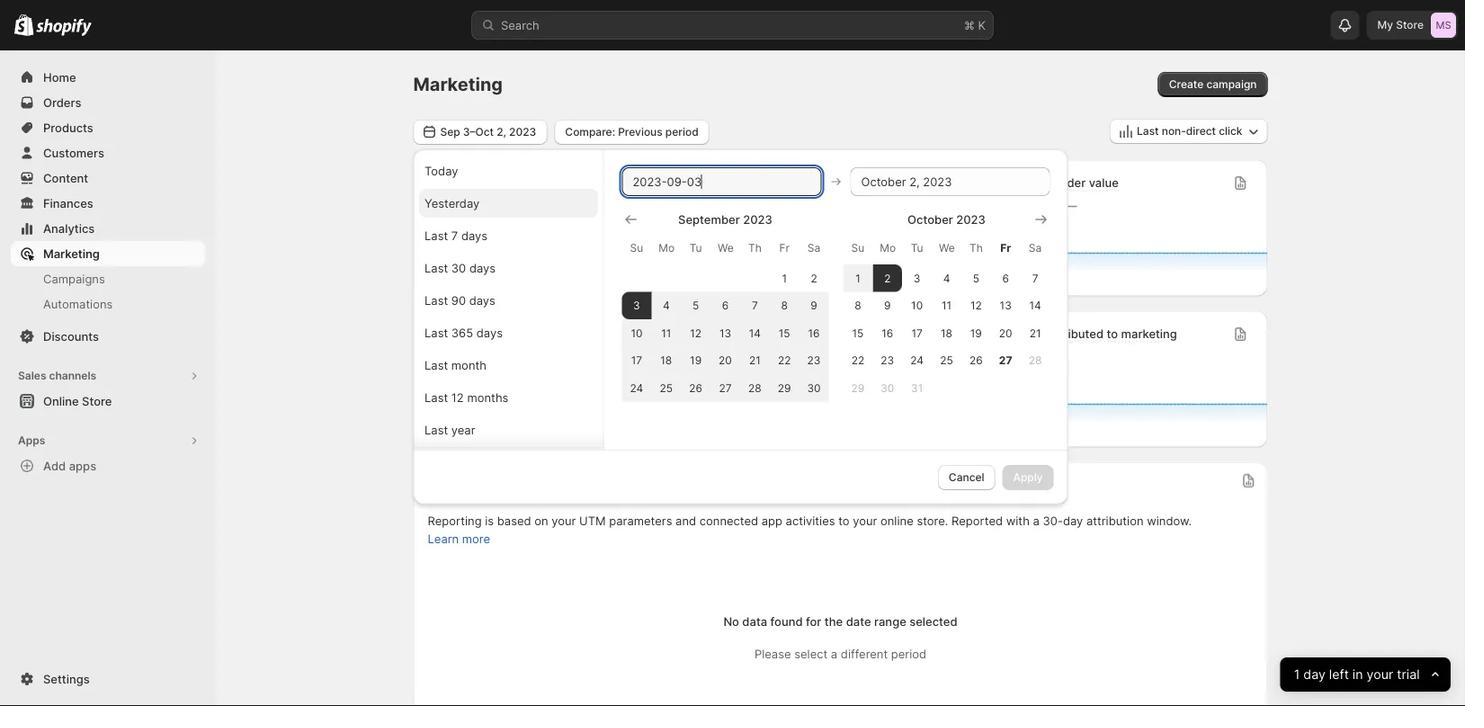 Task type: vqa. For each thing, say whether or not it's contained in the screenshot.


Task type: describe. For each thing, give the bounding box(es) containing it.
sa for september 2023
[[808, 241, 821, 254]]

1 day left in your trial button
[[1281, 658, 1451, 692]]

online store link
[[11, 389, 205, 414]]

1 vertical spatial marketing
[[43, 246, 100, 260]]

0 horizontal spatial 3 button
[[622, 292, 652, 319]]

0 horizontal spatial 13 button
[[711, 319, 740, 347]]

0 horizontal spatial 18 button
[[652, 347, 681, 374]]

0 horizontal spatial 12 button
[[681, 319, 711, 347]]

1 horizontal spatial period
[[891, 647, 927, 661]]

yesterday button
[[419, 189, 598, 217]]

1 horizontal spatial 27 button
[[991, 347, 1021, 374]]

0 vertical spatial 26
[[970, 354, 983, 367]]

0 horizontal spatial 4
[[663, 299, 670, 312]]

compare: previous period button
[[554, 119, 709, 145]]

0 horizontal spatial 19 button
[[681, 347, 711, 374]]

2 22 button from the left
[[843, 347, 873, 374]]

1 horizontal spatial 3 button
[[902, 264, 932, 292]]

automations
[[43, 297, 113, 311]]

days for last 90 days
[[469, 293, 495, 307]]

online for 0
[[428, 176, 463, 190]]

orders for orders attributed to marketing
[[1007, 327, 1045, 341]]

2 30 button from the left
[[873, 374, 902, 401]]

7 for 7 button to the right
[[1032, 271, 1038, 284]]

analytics link
[[11, 216, 205, 241]]

⌘
[[964, 18, 975, 32]]

0 horizontal spatial 21 button
[[740, 347, 770, 374]]

2 8 from the left
[[855, 299, 861, 312]]

2023 for september
[[743, 212, 773, 226]]

average order value
[[1007, 176, 1119, 190]]

search
[[501, 18, 539, 32]]

18 for the rightmost 18 button
[[941, 326, 953, 339]]

no
[[724, 615, 739, 629]]

reporting
[[428, 514, 482, 528]]

parameters
[[609, 514, 672, 528]]

0 horizontal spatial 26 button
[[681, 374, 711, 401]]

click
[[1219, 125, 1243, 138]]

store for online store
[[82, 394, 112, 408]]

1 9 from the left
[[811, 299, 817, 312]]

1 yyyy-mm-dd text field from the left
[[622, 167, 822, 196]]

2,
[[497, 125, 506, 138]]

1 horizontal spatial 7 button
[[1021, 264, 1050, 292]]

1 horizontal spatial 18 button
[[932, 319, 961, 347]]

0 for online
[[428, 195, 440, 217]]

your for reporting
[[552, 514, 576, 528]]

23 for first 23 button from the left
[[807, 354, 821, 367]]

connected
[[700, 514, 758, 528]]

0 horizontal spatial 5 button
[[681, 292, 711, 319]]

fr for september 2023
[[779, 241, 790, 254]]

0 horizontal spatial 19
[[690, 354, 702, 367]]

k
[[978, 18, 986, 32]]

0 horizontal spatial 7
[[451, 228, 458, 242]]

month
[[451, 358, 486, 372]]

1 horizontal spatial 28 button
[[1021, 347, 1050, 374]]

last year
[[424, 423, 475, 436]]

1 horizontal spatial 13 button
[[991, 292, 1021, 319]]

my store image
[[1431, 13, 1456, 38]]

last 90 days button
[[419, 286, 598, 315]]

0 horizontal spatial 28 button
[[740, 374, 770, 401]]

sales channels
[[18, 369, 96, 382]]

1 horizontal spatial shopify image
[[36, 18, 92, 36]]

grid containing october
[[843, 210, 1050, 401]]

online inside "link"
[[43, 394, 79, 408]]

online
[[881, 514, 914, 528]]

1 horizontal spatial 4 button
[[932, 264, 961, 292]]

analytics
[[43, 221, 95, 235]]

0 for orders
[[1007, 346, 1019, 368]]

2 15 button from the left
[[843, 319, 873, 347]]

total sales
[[428, 327, 487, 341]]

th for september 2023
[[748, 241, 762, 254]]

is
[[485, 514, 494, 528]]

marketing link
[[11, 241, 205, 266]]

27 for the left the 27 button
[[719, 381, 732, 394]]

attributed for $0.00
[[751, 327, 806, 341]]

year
[[451, 423, 475, 436]]

0 horizontal spatial 14 button
[[740, 319, 770, 347]]

online store button
[[0, 389, 216, 414]]

2 16 from the left
[[882, 326, 893, 339]]

2023 for october
[[956, 212, 986, 226]]

cancel button
[[938, 465, 995, 490]]

sep 3–oct 2, 2023 button
[[413, 119, 547, 145]]

21 for rightmost 21 button
[[1030, 326, 1041, 339]]

0%
[[717, 195, 745, 217]]

non-
[[1162, 125, 1186, 138]]

1 horizontal spatial 10
[[911, 299, 923, 312]]

last for last 7 days
[[424, 228, 448, 242]]

store for 0
[[466, 176, 495, 190]]

no data found for the date range selected
[[724, 615, 958, 629]]

select
[[794, 647, 828, 661]]

last year button
[[419, 415, 598, 444]]

october 2023
[[908, 212, 986, 226]]

left
[[1330, 667, 1349, 682]]

september
[[678, 212, 740, 226]]

1 horizontal spatial your
[[853, 514, 877, 528]]

last month button
[[419, 351, 598, 379]]

mo for september
[[659, 241, 675, 254]]

0 horizontal spatial $0.00
[[428, 346, 481, 368]]

90
[[451, 293, 466, 307]]

1 23 button from the left
[[799, 347, 829, 374]]

days for last 30 days
[[469, 261, 495, 275]]

1 for 2nd the "1" "button"
[[856, 271, 861, 284]]

today
[[424, 163, 458, 177]]

0 horizontal spatial 11 button
[[652, 319, 681, 347]]

products
[[43, 121, 93, 134]]

0 horizontal spatial 10 button
[[622, 319, 652, 347]]

1 horizontal spatial 20 button
[[991, 319, 1021, 347]]

1 horizontal spatial 19
[[970, 326, 982, 339]]

last month
[[424, 358, 486, 372]]

0 horizontal spatial 17 button
[[622, 347, 652, 374]]

su for october
[[851, 241, 865, 254]]

data
[[742, 615, 767, 629]]

2 for first 2 button from the left
[[811, 271, 817, 284]]

0 horizontal spatial shopify image
[[14, 14, 34, 36]]

1 29 button from the left
[[770, 374, 799, 401]]

0 horizontal spatial 4 button
[[652, 292, 681, 319]]

apps button
[[11, 428, 205, 453]]

october
[[908, 212, 953, 226]]

31
[[911, 381, 923, 394]]

20 for rightmost '20' button
[[999, 326, 1012, 339]]

order
[[1056, 176, 1086, 190]]

last for last 90 days
[[424, 293, 448, 307]]

to for 0
[[1107, 327, 1118, 341]]

0 horizontal spatial 6 button
[[711, 292, 740, 319]]

last 30 days button
[[419, 253, 598, 282]]

1 vertical spatial 12
[[690, 326, 702, 339]]

today button
[[419, 156, 598, 185]]

1 horizontal spatial 12 button
[[961, 292, 991, 319]]

different
[[841, 647, 888, 661]]

reporting is based on your utm parameters and connected app activities to your online store. reported with a 30-day attribution window. learn more
[[428, 514, 1192, 546]]

last 30 days
[[424, 261, 495, 275]]

monday element for october
[[873, 232, 902, 264]]

in
[[1353, 667, 1363, 682]]

window.
[[1147, 514, 1192, 528]]

1 horizontal spatial 21 button
[[1021, 319, 1050, 347]]

last 365 days button
[[419, 318, 598, 347]]

1 horizontal spatial 14 button
[[1021, 292, 1050, 319]]

1 horizontal spatial 26 button
[[961, 347, 991, 374]]

days for last 365 days
[[476, 325, 502, 339]]

apps
[[18, 434, 45, 447]]

customers link
[[11, 140, 205, 166]]

home
[[43, 70, 76, 84]]

based
[[497, 514, 531, 528]]

0 vertical spatial marketing
[[413, 73, 503, 95]]

discounts link
[[11, 324, 205, 349]]

2 22 from the left
[[852, 354, 865, 367]]

0 horizontal spatial 3
[[633, 299, 640, 312]]

please
[[755, 647, 791, 661]]

1 horizontal spatial 25 button
[[932, 347, 961, 374]]

last 7 days button
[[419, 221, 598, 250]]

no change image for $0.00
[[778, 350, 788, 365]]

marketing for 0
[[1121, 327, 1177, 341]]

learn
[[428, 532, 459, 546]]

last for last year
[[424, 423, 448, 436]]

1 horizontal spatial 11 button
[[932, 292, 961, 319]]

1 horizontal spatial 5 button
[[961, 264, 991, 292]]

365
[[451, 325, 473, 339]]

1 day left in your trial
[[1294, 667, 1420, 682]]

1 horizontal spatial 6 button
[[991, 264, 1021, 292]]

6 for the leftmost 6 button
[[722, 299, 729, 312]]

content link
[[11, 166, 205, 191]]

last 12 months
[[424, 390, 508, 404]]

1 2 button from the left
[[799, 264, 829, 292]]

orders for orders
[[43, 95, 81, 109]]

1 8 button from the left
[[770, 292, 799, 319]]

online store sessions
[[428, 176, 547, 190]]

store for my store
[[1396, 18, 1424, 31]]

1 1 button from the left
[[770, 264, 799, 292]]

1 horizontal spatial 24 button
[[902, 347, 932, 374]]

31 button
[[902, 374, 932, 401]]

rate
[[852, 176, 875, 190]]

2023 inside dropdown button
[[509, 125, 536, 138]]

0 vertical spatial 13
[[1000, 299, 1012, 312]]

add apps button
[[11, 453, 205, 479]]

orders link
[[11, 90, 205, 115]]

1 horizontal spatial 17 button
[[902, 319, 932, 347]]

store.
[[917, 514, 948, 528]]

0 horizontal spatial 25 button
[[652, 374, 681, 401]]

2 16 button from the left
[[873, 319, 902, 347]]

1 horizontal spatial 10 button
[[902, 292, 932, 319]]

sales channels button
[[11, 363, 205, 389]]

0 horizontal spatial 27 button
[[711, 374, 740, 401]]

sales for sales attributed to marketing
[[717, 327, 748, 341]]

create
[[1169, 78, 1204, 91]]

2 9 button from the left
[[873, 292, 902, 319]]

sales attributed to marketing
[[717, 327, 880, 341]]

1 22 from the left
[[778, 354, 791, 367]]

last non-direct click
[[1137, 125, 1243, 138]]

settings
[[43, 672, 90, 686]]

1 for 1 day left in your trial
[[1294, 667, 1300, 682]]

24 for rightmost 24 "button"
[[911, 354, 924, 367]]

1 vertical spatial 13
[[720, 326, 731, 339]]

date
[[846, 615, 871, 629]]

2 1 button from the left
[[843, 264, 873, 292]]

last 365 days
[[424, 325, 502, 339]]

0 horizontal spatial 17
[[631, 354, 642, 367]]



Task type: locate. For each thing, give the bounding box(es) containing it.
29 button left 31 button
[[843, 374, 873, 401]]

1 thursday element from the left
[[740, 232, 770, 264]]

2023 right september
[[743, 212, 773, 226]]

friday element for september 2023
[[770, 232, 799, 264]]

$0.00 for sales
[[717, 346, 771, 368]]

2 saturday element from the left
[[1021, 232, 1050, 264]]

sunday element for october 2023
[[843, 232, 873, 264]]

1 horizontal spatial a
[[1033, 514, 1040, 528]]

last down total
[[424, 358, 448, 372]]

25 for rightmost 25 button
[[940, 354, 953, 367]]

sales
[[717, 327, 748, 341], [18, 369, 46, 382]]

0 vertical spatial 14
[[1029, 299, 1041, 312]]

no change image
[[447, 199, 457, 214], [1067, 199, 1077, 214], [1027, 350, 1036, 365]]

2 attributed from the left
[[1048, 327, 1104, 341]]

3–oct
[[463, 125, 494, 138]]

no change image down order
[[1067, 199, 1077, 214]]

2 23 from the left
[[881, 354, 894, 367]]

no change image down sales attributed to marketing
[[778, 350, 788, 365]]

your inside dropdown button
[[1367, 667, 1394, 682]]

days up last 90 days
[[469, 261, 495, 275]]

0 horizontal spatial 16 button
[[799, 319, 829, 347]]

15 for second 15 button from right
[[779, 326, 790, 339]]

conversion
[[788, 176, 849, 190]]

sa down average
[[1029, 241, 1042, 254]]

7 button up the orders attributed to marketing
[[1021, 264, 1050, 292]]

4 button
[[932, 264, 961, 292], [652, 292, 681, 319]]

3
[[914, 271, 921, 284], [633, 299, 640, 312]]

your for 1
[[1367, 667, 1394, 682]]

7 up the orders attributed to marketing
[[1032, 271, 1038, 284]]

tuesday element down october
[[902, 232, 932, 264]]

30 up 90
[[451, 261, 466, 275]]

average
[[1007, 176, 1053, 190]]

1 grid from the left
[[622, 210, 829, 401]]

store for 0%
[[756, 176, 785, 190]]

friday element
[[770, 232, 799, 264], [991, 232, 1021, 264]]

0 vertical spatial 11
[[942, 299, 952, 312]]

online up yesterday
[[428, 176, 463, 190]]

1 horizontal spatial 22 button
[[843, 347, 873, 374]]

14 for the leftmost 14 'button'
[[749, 326, 761, 339]]

1 marketing from the left
[[824, 327, 880, 341]]

2 8 button from the left
[[843, 292, 873, 319]]

1 horizontal spatial 2
[[884, 271, 891, 284]]

1 horizontal spatial 13
[[1000, 299, 1012, 312]]

7 up sales attributed to marketing
[[752, 299, 758, 312]]

$0.00 down sales attributed to marketing
[[717, 346, 771, 368]]

day left left
[[1304, 667, 1326, 682]]

no change image down the orders attributed to marketing
[[1027, 350, 1036, 365]]

last for last month
[[424, 358, 448, 372]]

0 horizontal spatial thursday element
[[740, 232, 770, 264]]

saturday element down average
[[1021, 232, 1050, 264]]

1 sunday element from the left
[[622, 232, 652, 264]]

28
[[1029, 354, 1042, 367], [748, 381, 762, 394]]

monday element
[[652, 232, 681, 264], [873, 232, 902, 264]]

tu down september
[[690, 241, 702, 254]]

2 9 from the left
[[884, 299, 891, 312]]

30 button left 31
[[873, 374, 902, 401]]

1 horizontal spatial no change image
[[1027, 350, 1036, 365]]

compare: previous period
[[565, 125, 699, 138]]

2 vertical spatial 7
[[752, 299, 758, 312]]

1 saturday element from the left
[[799, 232, 829, 264]]

last left non-
[[1137, 125, 1159, 138]]

wednesday element for september
[[711, 232, 740, 264]]

with
[[1006, 514, 1030, 528]]

saturday element for september 2023
[[799, 232, 829, 264]]

thursday element for september 2023
[[740, 232, 770, 264]]

tu down october
[[911, 241, 923, 254]]

0 vertical spatial 17
[[912, 326, 923, 339]]

0 vertical spatial 5
[[973, 271, 980, 284]]

september 2023
[[678, 212, 773, 226]]

discounts
[[43, 329, 99, 343]]

compare:
[[565, 125, 615, 138]]

7 down yesterday
[[451, 228, 458, 242]]

21 for left 21 button
[[749, 354, 761, 367]]

your
[[552, 514, 576, 528], [853, 514, 877, 528], [1367, 667, 1394, 682]]

1 22 button from the left
[[770, 347, 799, 374]]

automations link
[[11, 291, 205, 317]]

1 mo from the left
[[659, 241, 675, 254]]

tuesday element
[[681, 232, 711, 264], [902, 232, 932, 264]]

last down yesterday
[[424, 228, 448, 242]]

content
[[43, 171, 88, 185]]

28 down the orders attributed to marketing
[[1029, 354, 1042, 367]]

day left attribution
[[1063, 514, 1083, 528]]

1 23 from the left
[[807, 354, 821, 367]]

settings link
[[11, 667, 205, 692]]

27 for the right the 27 button
[[999, 354, 1012, 367]]

2 thursday element from the left
[[961, 232, 991, 264]]

1 wednesday element from the left
[[711, 232, 740, 264]]

2 2 from the left
[[884, 271, 891, 284]]

29 button down sales attributed to marketing
[[770, 374, 799, 401]]

2 grid from the left
[[843, 210, 1050, 401]]

30 button down sales attributed to marketing
[[799, 374, 829, 401]]

marketing for $0.00
[[824, 327, 880, 341]]

16 button
[[799, 319, 829, 347], [873, 319, 902, 347]]

17
[[912, 326, 923, 339], [631, 354, 642, 367]]

2 monday element from the left
[[873, 232, 902, 264]]

your left online
[[853, 514, 877, 528]]

5 button down september
[[681, 292, 711, 319]]

1 horizontal spatial 15
[[852, 326, 864, 339]]

1 vertical spatial 24
[[630, 381, 643, 394]]

1 for first the "1" "button" from the left
[[782, 271, 787, 284]]

12 inside last 12 months button
[[451, 390, 463, 404]]

2 su from the left
[[851, 241, 865, 254]]

mo for october
[[880, 241, 896, 254]]

period right previous
[[666, 125, 699, 138]]

marketing
[[413, 73, 503, 95], [43, 246, 100, 260]]

1 horizontal spatial 2 button
[[873, 264, 902, 292]]

1 horizontal spatial sales
[[717, 327, 748, 341]]

17 button
[[902, 319, 932, 347], [622, 347, 652, 374]]

0 vertical spatial 27
[[999, 354, 1012, 367]]

0 horizontal spatial tuesday element
[[681, 232, 711, 264]]

friday element down september 2023
[[770, 232, 799, 264]]

utm
[[579, 514, 606, 528]]

30 for 2nd 30 "button" from left
[[881, 381, 894, 394]]

1 horizontal spatial 20
[[999, 326, 1012, 339]]

18 for the leftmost 18 button
[[661, 354, 672, 367]]

grid containing september
[[622, 210, 829, 401]]

app
[[762, 514, 783, 528]]

0 horizontal spatial to
[[809, 327, 821, 341]]

last left 'year'
[[424, 423, 448, 436]]

30 down sales attributed to marketing
[[807, 381, 821, 394]]

sales inside "button"
[[18, 369, 46, 382]]

tuesday element down september
[[681, 232, 711, 264]]

27
[[999, 354, 1012, 367], [719, 381, 732, 394]]

sunday element
[[622, 232, 652, 264], [843, 232, 873, 264]]

28 button down the orders attributed to marketing
[[1021, 347, 1050, 374]]

23 for second 23 button from the left
[[881, 354, 894, 367]]

14 for rightmost 14 'button'
[[1029, 299, 1041, 312]]

0 horizontal spatial sales
[[18, 369, 46, 382]]

19 button
[[961, 319, 991, 347], [681, 347, 711, 374]]

thursday element down september 2023
[[740, 232, 770, 264]]

1 horizontal spatial day
[[1304, 667, 1326, 682]]

0 horizontal spatial 20 button
[[711, 347, 740, 374]]

2 mo from the left
[[880, 241, 896, 254]]

15 for 1st 15 button from right
[[852, 326, 864, 339]]

no change image for store
[[447, 199, 457, 214]]

1 horizontal spatial 15 button
[[843, 319, 873, 347]]

1 horizontal spatial 4
[[943, 271, 950, 284]]

grid
[[622, 210, 829, 401], [843, 210, 1050, 401]]

days up last 30 days on the left of page
[[461, 228, 487, 242]]

0 up last 7 days
[[428, 195, 440, 217]]

0 horizontal spatial 18
[[661, 354, 672, 367]]

last for last 365 days
[[424, 325, 448, 339]]

1 15 from the left
[[779, 326, 790, 339]]

0 horizontal spatial 15 button
[[770, 319, 799, 347]]

0 horizontal spatial 20
[[719, 354, 732, 367]]

2 23 button from the left
[[873, 347, 902, 374]]

last inside button
[[424, 390, 448, 404]]

sa for october 2023
[[1029, 241, 1042, 254]]

12 button
[[961, 292, 991, 319], [681, 319, 711, 347]]

day inside reporting is based on your utm parameters and connected app activities to your online store. reported with a 30-day attribution window. learn more
[[1063, 514, 1083, 528]]

thursday element for october 2023
[[961, 232, 991, 264]]

1 tu from the left
[[690, 241, 702, 254]]

fr down average
[[1001, 241, 1011, 254]]

0 horizontal spatial online
[[43, 394, 79, 408]]

24 button
[[902, 347, 932, 374], [622, 374, 652, 401]]

to for $0.00
[[809, 327, 821, 341]]

0 vertical spatial 21
[[1030, 326, 1041, 339]]

21 button
[[1021, 319, 1050, 347], [740, 347, 770, 374]]

last inside dropdown button
[[1137, 125, 1159, 138]]

store down the sales channels "button"
[[82, 394, 112, 408]]

30 for second 30 "button" from the right
[[807, 381, 821, 394]]

28 for the leftmost 28 button
[[748, 381, 762, 394]]

$0.00 down average
[[1007, 195, 1060, 217]]

1 tuesday element from the left
[[681, 232, 711, 264]]

5 button down the october 2023
[[961, 264, 991, 292]]

sa down the conversion
[[808, 241, 821, 254]]

0 horizontal spatial 24
[[630, 381, 643, 394]]

days right 365 at the top
[[476, 325, 502, 339]]

saturday element down the conversion
[[799, 232, 829, 264]]

0 vertical spatial 18
[[941, 326, 953, 339]]

22
[[778, 354, 791, 367], [852, 354, 865, 367]]

day inside dropdown button
[[1304, 667, 1326, 682]]

no change image for 0%
[[752, 199, 762, 214]]

0 vertical spatial 3
[[914, 271, 921, 284]]

1 15 button from the left
[[770, 319, 799, 347]]

my
[[1378, 18, 1393, 31]]

7 button up sales attributed to marketing
[[740, 292, 770, 319]]

1 vertical spatial 4
[[663, 299, 670, 312]]

fr down online store conversion rate
[[779, 241, 790, 254]]

your right on
[[552, 514, 576, 528]]

found
[[770, 615, 803, 629]]

1 vertical spatial 27
[[719, 381, 732, 394]]

5 down september
[[693, 299, 699, 312]]

selected
[[910, 615, 958, 629]]

the
[[825, 615, 843, 629]]

last
[[1137, 125, 1159, 138], [424, 228, 448, 242], [424, 261, 448, 275], [424, 293, 448, 307], [424, 325, 448, 339], [424, 358, 448, 372], [424, 390, 448, 404], [424, 423, 448, 436]]

orders attributed to marketing
[[1007, 327, 1177, 341]]

campaigns link
[[11, 266, 205, 291]]

days right 90
[[469, 293, 495, 307]]

create campaign
[[1169, 78, 1257, 91]]

1 vertical spatial 11
[[661, 326, 671, 339]]

store right my
[[1396, 18, 1424, 31]]

previous
[[618, 125, 663, 138]]

last 7 days
[[424, 228, 487, 242]]

11 for the right 11 button
[[942, 299, 952, 312]]

20
[[999, 326, 1012, 339], [719, 354, 732, 367]]

0 vertical spatial 7
[[451, 228, 458, 242]]

18 button
[[932, 319, 961, 347], [652, 347, 681, 374]]

15
[[779, 326, 790, 339], [852, 326, 864, 339]]

1 horizontal spatial monday element
[[873, 232, 902, 264]]

create campaign button
[[1158, 72, 1268, 97]]

0 vertical spatial period
[[666, 125, 699, 138]]

2 tu from the left
[[911, 241, 923, 254]]

last left 90
[[424, 293, 448, 307]]

days
[[461, 228, 487, 242], [469, 261, 495, 275], [469, 293, 495, 307], [476, 325, 502, 339]]

tu for september 2023
[[690, 241, 702, 254]]

1 we from the left
[[718, 241, 734, 254]]

0 horizontal spatial 11
[[661, 326, 671, 339]]

2023 right 2,
[[509, 125, 536, 138]]

1 inside 1 day left in your trial dropdown button
[[1294, 667, 1300, 682]]

orders
[[43, 95, 81, 109], [1007, 327, 1045, 341]]

0 horizontal spatial 0
[[428, 195, 440, 217]]

wednesday element
[[711, 232, 740, 264], [932, 232, 961, 264]]

su for september
[[630, 241, 643, 254]]

2 29 button from the left
[[843, 374, 873, 401]]

1 su from the left
[[630, 241, 643, 254]]

friday element for october 2023
[[991, 232, 1021, 264]]

sep
[[440, 125, 460, 138]]

YYYY-MM-DD text field
[[622, 167, 822, 196], [850, 167, 1050, 196]]

0 horizontal spatial 8
[[781, 299, 788, 312]]

2 button
[[799, 264, 829, 292], [873, 264, 902, 292]]

25 for the left 25 button
[[660, 381, 673, 394]]

2 29 from the left
[[851, 381, 865, 394]]

period down range
[[891, 647, 927, 661]]

a left 30-
[[1033, 514, 1040, 528]]

no change image up last 7 days
[[447, 199, 457, 214]]

we down the october 2023
[[939, 241, 955, 254]]

monday element down september
[[652, 232, 681, 264]]

0 vertical spatial sales
[[717, 327, 748, 341]]

attribution
[[1087, 514, 1144, 528]]

1 horizontal spatial 16 button
[[873, 319, 902, 347]]

1 16 from the left
[[808, 326, 820, 339]]

saturday element for october 2023
[[1021, 232, 1050, 264]]

29 left 31 button
[[851, 381, 865, 394]]

0 horizontal spatial day
[[1063, 514, 1083, 528]]

28 button down sales attributed to marketing
[[740, 374, 770, 401]]

14
[[1029, 299, 1041, 312], [749, 326, 761, 339]]

2 2 button from the left
[[873, 264, 902, 292]]

1 horizontal spatial store
[[756, 176, 785, 190]]

2 wednesday element from the left
[[932, 232, 961, 264]]

1 fr from the left
[[779, 241, 790, 254]]

last up last year
[[424, 390, 448, 404]]

1 9 button from the left
[[799, 292, 829, 319]]

1 friday element from the left
[[770, 232, 799, 264]]

7 for left 7 button
[[752, 299, 758, 312]]

30 left 31
[[881, 381, 894, 394]]

fr for october 2023
[[1001, 241, 1011, 254]]

1 horizontal spatial 8
[[855, 299, 861, 312]]

please select a different period
[[755, 647, 927, 661]]

online up "0%"
[[717, 176, 753, 190]]

0 vertical spatial 19
[[970, 326, 982, 339]]

no change image right "0%"
[[752, 199, 762, 214]]

1 horizontal spatial 11
[[942, 299, 952, 312]]

20 for left '20' button
[[719, 354, 732, 367]]

4
[[943, 271, 950, 284], [663, 299, 670, 312]]

marketing
[[824, 327, 880, 341], [1121, 327, 1177, 341]]

0 horizontal spatial 24 button
[[622, 374, 652, 401]]

2 fr from the left
[[1001, 241, 1011, 254]]

3 button
[[902, 264, 932, 292], [622, 292, 652, 319]]

9 button up sales attributed to marketing
[[799, 292, 829, 319]]

5 down the october 2023
[[973, 271, 980, 284]]

0 horizontal spatial monday element
[[652, 232, 681, 264]]

1 vertical spatial 7
[[1032, 271, 1038, 284]]

2023 right october
[[956, 212, 986, 226]]

0 vertical spatial orders
[[43, 95, 81, 109]]

we
[[718, 241, 734, 254], [939, 241, 955, 254]]

sa
[[808, 241, 821, 254], [1029, 241, 1042, 254]]

tuesday element for october
[[902, 232, 932, 264]]

period inside dropdown button
[[666, 125, 699, 138]]

1 8 from the left
[[781, 299, 788, 312]]

26
[[970, 354, 983, 367], [689, 381, 703, 394]]

1 th from the left
[[748, 241, 762, 254]]

a inside reporting is based on your utm parameters and connected app activities to your online store. reported with a 30-day attribution window. learn more
[[1033, 514, 1040, 528]]

2 for first 2 button from the right
[[884, 271, 891, 284]]

2 sunday element from the left
[[843, 232, 873, 264]]

no change image for order
[[1067, 199, 1077, 214]]

my store
[[1378, 18, 1424, 31]]

attributed for 0
[[1048, 327, 1104, 341]]

th for october 2023
[[970, 241, 983, 254]]

1 horizontal spatial to
[[838, 514, 850, 528]]

wednesday element down september 2023
[[711, 232, 740, 264]]

shopify image
[[14, 14, 34, 36], [36, 18, 92, 36]]

online for 0%
[[717, 176, 753, 190]]

last for last non-direct click
[[1137, 125, 1159, 138]]

monday element down rate
[[873, 232, 902, 264]]

store up yesterday
[[466, 176, 495, 190]]

7
[[451, 228, 458, 242], [1032, 271, 1038, 284], [752, 299, 758, 312]]

2 marketing from the left
[[1121, 327, 1177, 341]]

we for october
[[939, 241, 955, 254]]

5 for right 5 button
[[973, 271, 980, 284]]

2 sa from the left
[[1029, 241, 1042, 254]]

1 store from the left
[[466, 176, 495, 190]]

28 down sales attributed to marketing
[[748, 381, 762, 394]]

tu for october 2023
[[911, 241, 923, 254]]

1 vertical spatial day
[[1304, 667, 1326, 682]]

wednesday element down the october 2023
[[932, 232, 961, 264]]

th down september 2023
[[748, 241, 762, 254]]

26 button
[[961, 347, 991, 374], [681, 374, 711, 401]]

5
[[973, 271, 980, 284], [693, 299, 699, 312]]

29
[[778, 381, 791, 394], [851, 381, 865, 394]]

0 horizontal spatial 23 button
[[799, 347, 829, 374]]

2 15 from the left
[[852, 326, 864, 339]]

last for last 30 days
[[424, 261, 448, 275]]

30 inside button
[[451, 261, 466, 275]]

22 button
[[770, 347, 799, 374], [843, 347, 873, 374]]

sunday element for september 2023
[[622, 232, 652, 264]]

campaigns
[[43, 272, 105, 286]]

10 button
[[902, 292, 932, 319], [622, 319, 652, 347]]

yyyy-mm-dd text field up september 2023
[[622, 167, 822, 196]]

store
[[466, 176, 495, 190], [756, 176, 785, 190]]

a right select
[[831, 647, 838, 661]]

sales for sales channels
[[18, 369, 46, 382]]

0 horizontal spatial 26
[[689, 381, 703, 394]]

2 yyyy-mm-dd text field from the left
[[850, 167, 1050, 196]]

1 vertical spatial period
[[891, 647, 927, 661]]

0 horizontal spatial 5
[[693, 299, 699, 312]]

9 button up 31 button
[[873, 292, 902, 319]]

tuesday element for september
[[681, 232, 711, 264]]

online down sales channels
[[43, 394, 79, 408]]

1 horizontal spatial online
[[428, 176, 463, 190]]

store left the conversion
[[756, 176, 785, 190]]

1 horizontal spatial friday element
[[991, 232, 1021, 264]]

29 down sales attributed to marketing
[[778, 381, 791, 394]]

0 vertical spatial 24
[[911, 354, 924, 367]]

marketing down analytics at the left top of the page
[[43, 246, 100, 260]]

1 horizontal spatial 18
[[941, 326, 953, 339]]

0 horizontal spatial 7 button
[[740, 292, 770, 319]]

a
[[1033, 514, 1040, 528], [831, 647, 838, 661]]

home link
[[11, 65, 205, 90]]

saturday element
[[799, 232, 829, 264], [1021, 232, 1050, 264]]

$0.00 for average
[[1007, 195, 1060, 217]]

finances
[[43, 196, 93, 210]]

6 for 6 button to the right
[[1002, 271, 1009, 284]]

2 we from the left
[[939, 241, 955, 254]]

0 vertical spatial 12
[[971, 299, 982, 312]]

2 store from the left
[[756, 176, 785, 190]]

last left 365 at the top
[[424, 325, 448, 339]]

8 button
[[770, 292, 799, 319], [843, 292, 873, 319]]

2 tuesday element from the left
[[902, 232, 932, 264]]

1 attributed from the left
[[751, 327, 806, 341]]

products link
[[11, 115, 205, 140]]

thursday element
[[740, 232, 770, 264], [961, 232, 991, 264]]

1 monday element from the left
[[652, 232, 681, 264]]

2 horizontal spatial $0.00
[[1007, 195, 1060, 217]]

0 horizontal spatial yyyy-mm-dd text field
[[622, 167, 822, 196]]

your right in
[[1367, 667, 1394, 682]]

store
[[1396, 18, 1424, 31], [82, 394, 112, 408]]

to inside reporting is based on your utm parameters and connected app activities to your online store. reported with a 30-day attribution window. learn more
[[838, 514, 850, 528]]

channels
[[49, 369, 96, 382]]

store inside "link"
[[82, 394, 112, 408]]

value
[[1089, 176, 1119, 190]]

last for last 12 months
[[424, 390, 448, 404]]

0 down the orders attributed to marketing
[[1007, 346, 1019, 368]]

1 29 from the left
[[778, 381, 791, 394]]

1 2 from the left
[[811, 271, 817, 284]]

24 for 24 "button" to the left
[[630, 381, 643, 394]]

$0.00 down total sales
[[428, 346, 481, 368]]

last down last 7 days
[[424, 261, 448, 275]]

and
[[676, 514, 696, 528]]

we for september
[[718, 241, 734, 254]]

marketing up sep
[[413, 73, 503, 95]]

period
[[666, 125, 699, 138], [891, 647, 927, 661]]

⌘ k
[[964, 18, 986, 32]]

wednesday element for october
[[932, 232, 961, 264]]

2 friday element from the left
[[991, 232, 1021, 264]]

1 16 button from the left
[[799, 319, 829, 347]]

th down the october 2023
[[970, 241, 983, 254]]

11 for 11 button to the left
[[661, 326, 671, 339]]

1 horizontal spatial yyyy-mm-dd text field
[[850, 167, 1050, 196]]

5 for 5 button to the left
[[693, 299, 699, 312]]

0 vertical spatial 28
[[1029, 354, 1042, 367]]

1 vertical spatial 18
[[661, 354, 672, 367]]

1 horizontal spatial 28
[[1029, 354, 1042, 367]]

1 horizontal spatial 19 button
[[961, 319, 991, 347]]

1 vertical spatial a
[[831, 647, 838, 661]]

monday element for september
[[652, 232, 681, 264]]

yyyy-mm-dd text field up the october 2023
[[850, 167, 1050, 196]]

1 horizontal spatial 9
[[884, 299, 891, 312]]

1 30 button from the left
[[799, 374, 829, 401]]

no change image
[[752, 199, 762, 214], [778, 350, 788, 365]]

0 horizontal spatial no change image
[[752, 199, 762, 214]]

0 horizontal spatial 16
[[808, 326, 820, 339]]

day
[[1063, 514, 1083, 528], [1304, 667, 1326, 682]]

0 horizontal spatial sunday element
[[622, 232, 652, 264]]

28 for 28 button to the right
[[1029, 354, 1042, 367]]

0 vertical spatial 4
[[943, 271, 950, 284]]

2 th from the left
[[970, 241, 983, 254]]

1 vertical spatial 28
[[748, 381, 762, 394]]

friday element down average
[[991, 232, 1021, 264]]

thursday element down the october 2023
[[961, 232, 991, 264]]

0 horizontal spatial 10
[[631, 326, 643, 339]]

1 horizontal spatial marketing
[[1121, 327, 1177, 341]]

0
[[428, 195, 440, 217], [1007, 346, 1019, 368]]

th
[[748, 241, 762, 254], [970, 241, 983, 254]]

days for last 7 days
[[461, 228, 487, 242]]

1 horizontal spatial store
[[1396, 18, 1424, 31]]

we down september 2023
[[718, 241, 734, 254]]

2 horizontal spatial 30
[[881, 381, 894, 394]]

0 horizontal spatial your
[[552, 514, 576, 528]]

1 vertical spatial 19
[[690, 354, 702, 367]]

2 horizontal spatial 2023
[[956, 212, 986, 226]]

1 sa from the left
[[808, 241, 821, 254]]

no change image for attributed
[[1027, 350, 1036, 365]]

sales
[[458, 327, 487, 341]]



